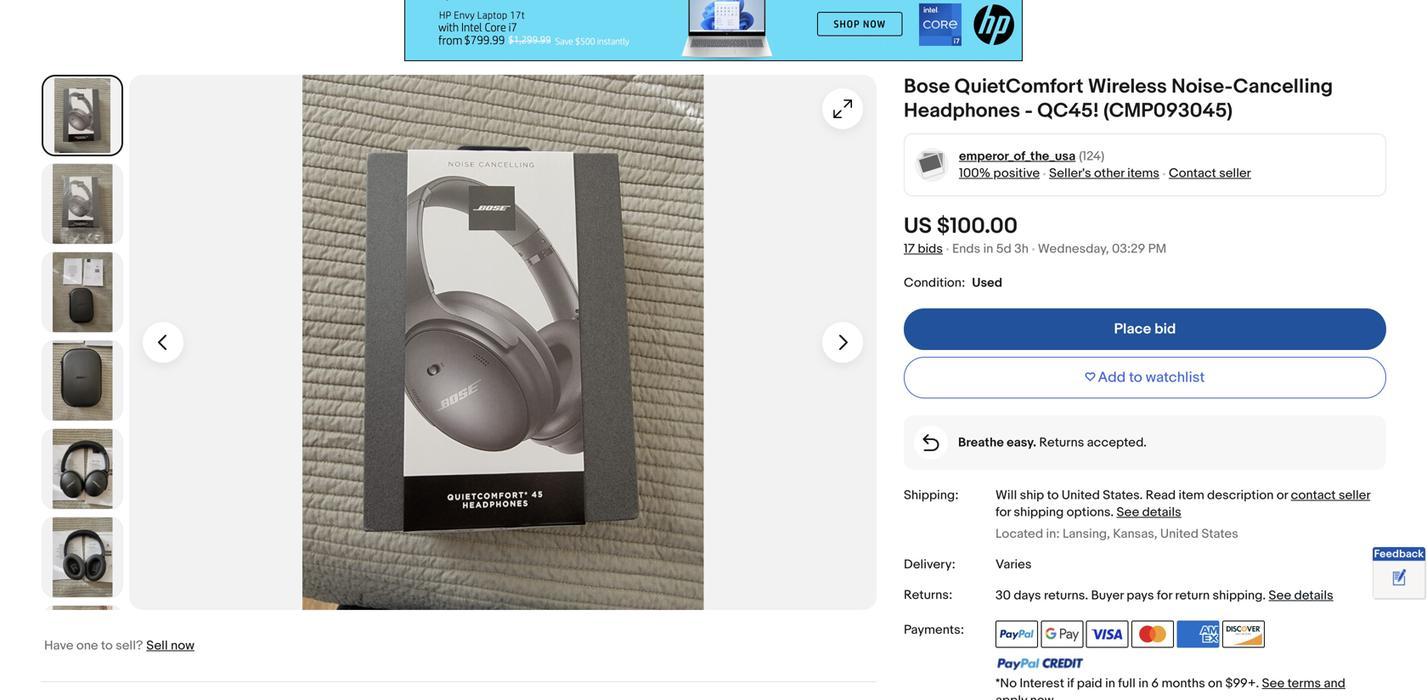Task type: locate. For each thing, give the bounding box(es) containing it.
100% positive
[[959, 166, 1040, 181]]

0 vertical spatial to
[[1129, 369, 1143, 387]]

have one to sell? sell now
[[44, 638, 194, 653]]

shipping:
[[904, 488, 959, 503]]

0 vertical spatial details
[[1142, 505, 1182, 520]]

shipping inside will ship to united states. read item description or contact seller for shipping options . see details located in: lansing, kansas, united states
[[1014, 505, 1064, 520]]

for right the pays
[[1157, 588, 1173, 603]]

0 vertical spatial shipping
[[1014, 505, 1064, 520]]

seller
[[1219, 166, 1252, 181], [1339, 488, 1371, 503]]

accepted.
[[1087, 435, 1147, 450]]

pm
[[1148, 241, 1167, 257]]

to for delivery:
[[1047, 488, 1059, 503]]

0 horizontal spatial details
[[1142, 505, 1182, 520]]

(124)
[[1079, 149, 1105, 164]]

2 vertical spatial see
[[1262, 676, 1285, 691]]

ng headphones - qc45! (cmp093045)
[[904, 75, 1333, 123]]

buyer
[[1091, 588, 1124, 603]]

bose
[[904, 75, 950, 99]]

bids
[[918, 241, 943, 257]]

. up discover image
[[1263, 588, 1266, 603]]

seller's other items link
[[1049, 166, 1160, 181]]

wednesday, 03:29 pm
[[1038, 241, 1167, 257]]

1 horizontal spatial see details link
[[1269, 588, 1334, 603]]

1 vertical spatial now
[[1030, 693, 1054, 700]]

1 vertical spatial details
[[1295, 588, 1334, 603]]

1 vertical spatial to
[[1047, 488, 1059, 503]]

to right 'add'
[[1129, 369, 1143, 387]]

located
[[996, 526, 1044, 542]]

see details link for for shipping options
[[1117, 505, 1182, 520]]

2 vertical spatial to
[[101, 638, 113, 653]]

1 horizontal spatial .
[[1111, 505, 1114, 520]]

in left full
[[1106, 676, 1116, 691]]

payments:
[[904, 622, 964, 638]]

sell?
[[116, 638, 143, 653]]

1 horizontal spatial seller
[[1339, 488, 1371, 503]]

5d
[[996, 241, 1012, 257]]

returns:
[[904, 588, 953, 603]]

terms
[[1288, 676, 1321, 691]]

0 vertical spatial see details link
[[1117, 505, 1182, 520]]

0 horizontal spatial shipping
[[1014, 505, 1064, 520]]

to right ship
[[1047, 488, 1059, 503]]

. down states.
[[1111, 505, 1114, 520]]

sell
[[146, 638, 168, 653]]

-
[[1025, 99, 1033, 123]]

seller right contact
[[1219, 166, 1252, 181]]

returns
[[1044, 588, 1085, 603]]

place bid button
[[904, 308, 1387, 350]]

united up the options
[[1062, 488, 1100, 503]]

.
[[1111, 505, 1114, 520], [1085, 588, 1089, 603], [1263, 588, 1266, 603]]

emperor_of_the_usa image
[[915, 147, 950, 182]]

2 horizontal spatial to
[[1129, 369, 1143, 387]]

1 horizontal spatial to
[[1047, 488, 1059, 503]]

emperor_of_the_usa link
[[959, 148, 1076, 165]]

add to watchlist
[[1098, 369, 1205, 387]]

paypal credit image
[[996, 657, 1084, 671]]

paid
[[1077, 676, 1103, 691]]

0 horizontal spatial for
[[996, 505, 1011, 520]]

united
[[1062, 488, 1100, 503], [1161, 526, 1199, 542]]

see terms and apply now link
[[996, 676, 1346, 700]]

now
[[171, 638, 194, 653], [1030, 693, 1054, 700]]

ng
[[1310, 75, 1333, 99]]

and
[[1324, 676, 1346, 691]]

emperor_of_the_usa (124)
[[959, 149, 1105, 164]]

delivery:
[[904, 557, 956, 572]]

1 vertical spatial see details link
[[1269, 588, 1334, 603]]

will
[[996, 488, 1017, 503]]

to for bose quietcomfort wireless noise-cancelli
[[101, 638, 113, 653]]

states
[[1202, 526, 1239, 542]]

0 vertical spatial see
[[1117, 505, 1140, 520]]

breathe
[[958, 435, 1004, 450]]

now right sell
[[171, 638, 194, 653]]

0 vertical spatial seller
[[1219, 166, 1252, 181]]

sell now link
[[146, 638, 194, 653]]

other
[[1094, 166, 1125, 181]]

1 horizontal spatial united
[[1161, 526, 1199, 542]]

place bid
[[1114, 320, 1176, 338]]

for down will
[[996, 505, 1011, 520]]

or
[[1277, 488, 1288, 503]]

0 vertical spatial for
[[996, 505, 1011, 520]]

0 horizontal spatial to
[[101, 638, 113, 653]]

1 vertical spatial for
[[1157, 588, 1173, 603]]

to inside will ship to united states. read item description or contact seller for shipping options . see details located in: lansing, kansas, united states
[[1047, 488, 1059, 503]]

to
[[1129, 369, 1143, 387], [1047, 488, 1059, 503], [101, 638, 113, 653]]

see terms and apply now
[[996, 676, 1346, 700]]

picture 1 of 10 image
[[43, 76, 122, 155]]

$100.00
[[937, 213, 1018, 240]]

place
[[1114, 320, 1152, 338]]

(cmp093045)
[[1104, 99, 1233, 123]]

positive
[[994, 166, 1040, 181]]

united left states
[[1161, 526, 1199, 542]]

read
[[1146, 488, 1176, 503]]

items
[[1128, 166, 1160, 181]]

0 vertical spatial now
[[171, 638, 194, 653]]

0 horizontal spatial united
[[1062, 488, 1100, 503]]

17
[[904, 241, 915, 257]]

1 vertical spatial shipping
[[1213, 588, 1263, 603]]

shipping down ship
[[1014, 505, 1064, 520]]

condition:
[[904, 275, 965, 291]]

now down interest
[[1030, 693, 1054, 700]]

picture 3 of 10 image
[[42, 252, 122, 332]]

$99+.
[[1226, 676, 1259, 691]]

30 days returns . buyer pays for return shipping . see details
[[996, 588, 1334, 603]]

for
[[996, 505, 1011, 520], [1157, 588, 1173, 603]]

in left '6'
[[1139, 676, 1149, 691]]

one
[[76, 638, 98, 653]]

1 vertical spatial seller
[[1339, 488, 1371, 503]]

seller right the contact
[[1339, 488, 1371, 503]]

returns
[[1039, 435, 1084, 450]]

in
[[984, 241, 994, 257], [1106, 676, 1116, 691], [1139, 676, 1149, 691]]

picture 5 of 10 image
[[42, 429, 122, 509]]

visa image
[[1087, 621, 1129, 648]]

emperor_of_the_usa
[[959, 149, 1076, 164]]

shipping up discover image
[[1213, 588, 1263, 603]]

see
[[1117, 505, 1140, 520], [1269, 588, 1292, 603], [1262, 676, 1285, 691]]

in left the 5d
[[984, 241, 994, 257]]

quietcomfort
[[955, 75, 1084, 99]]

1 horizontal spatial details
[[1295, 588, 1334, 603]]

1 horizontal spatial now
[[1030, 693, 1054, 700]]

with details__icon image
[[923, 434, 939, 451]]

to right one
[[101, 638, 113, 653]]

100%
[[959, 166, 991, 181]]

details
[[1142, 505, 1182, 520], [1295, 588, 1334, 603]]

contact seller
[[1169, 166, 1252, 181]]

noise-
[[1172, 75, 1234, 99]]

picture 2 of 10 image
[[42, 164, 122, 244]]

0 horizontal spatial see details link
[[1117, 505, 1182, 520]]

see details link
[[1117, 505, 1182, 520], [1269, 588, 1334, 603]]

1 horizontal spatial for
[[1157, 588, 1173, 603]]

paypal image
[[996, 621, 1038, 648]]

. left buyer on the bottom of page
[[1085, 588, 1089, 603]]

0 vertical spatial united
[[1062, 488, 1100, 503]]

3h
[[1015, 241, 1029, 257]]



Task type: describe. For each thing, give the bounding box(es) containing it.
discover image
[[1223, 621, 1265, 648]]

ends in 5d 3h
[[952, 241, 1029, 257]]

0 horizontal spatial .
[[1085, 588, 1089, 603]]

qc45!
[[1038, 99, 1099, 123]]

watchlist
[[1146, 369, 1205, 387]]

ship
[[1020, 488, 1044, 503]]

full
[[1118, 676, 1136, 691]]

easy.
[[1007, 435, 1037, 450]]

description
[[1208, 488, 1274, 503]]

months
[[1162, 676, 1206, 691]]

see inside will ship to united states. read item description or contact seller for shipping options . see details located in: lansing, kansas, united states
[[1117, 505, 1140, 520]]

0 horizontal spatial in
[[984, 241, 994, 257]]

feedback
[[1375, 548, 1424, 561]]

03:29
[[1112, 241, 1146, 257]]

17 bids link
[[904, 241, 943, 257]]

interest
[[1020, 676, 1065, 691]]

headphones
[[904, 99, 1021, 123]]

in:
[[1046, 526, 1060, 542]]

return
[[1175, 588, 1210, 603]]

see details link for buyer pays for return shipping
[[1269, 588, 1334, 603]]

lansing,
[[1063, 526, 1110, 542]]

kansas,
[[1113, 526, 1158, 542]]

17 bids
[[904, 241, 943, 257]]

ends
[[952, 241, 981, 257]]

days
[[1014, 588, 1041, 603]]

bose quietcomfort wireless noise-cancelli
[[904, 75, 1310, 99]]

if
[[1067, 676, 1074, 691]]

wireless
[[1088, 75, 1167, 99]]

options
[[1067, 505, 1111, 520]]

contact
[[1291, 488, 1336, 503]]

contact
[[1169, 166, 1217, 181]]

picture 4 of 10 image
[[42, 341, 122, 421]]

states.
[[1103, 488, 1143, 503]]

2 horizontal spatial .
[[1263, 588, 1266, 603]]

seller's
[[1049, 166, 1092, 181]]

on
[[1208, 676, 1223, 691]]

see inside see terms and apply now
[[1262, 676, 1285, 691]]

pays
[[1127, 588, 1154, 603]]

0 horizontal spatial now
[[171, 638, 194, 653]]

1 horizontal spatial in
[[1106, 676, 1116, 691]]

30
[[996, 588, 1011, 603]]

add to watchlist button
[[904, 357, 1387, 399]]

bid
[[1155, 320, 1176, 338]]

contact seller link
[[1291, 488, 1371, 503]]

. inside will ship to united states. read item description or contact seller for shipping options . see details located in: lansing, kansas, united states
[[1111, 505, 1114, 520]]

0 horizontal spatial seller
[[1219, 166, 1252, 181]]

varies
[[996, 557, 1032, 572]]

cancelli
[[1234, 75, 1310, 99]]

*no
[[996, 676, 1017, 691]]

2 horizontal spatial in
[[1139, 676, 1149, 691]]

to inside button
[[1129, 369, 1143, 387]]

google pay image
[[1041, 621, 1084, 648]]

now inside see terms and apply now
[[1030, 693, 1054, 700]]

condition: used
[[904, 275, 1003, 291]]

master card image
[[1132, 621, 1174, 648]]

6
[[1152, 676, 1159, 691]]

*no interest if paid in full in 6 months on $99+.
[[996, 676, 1262, 691]]

picture 6 of 10 image
[[42, 517, 122, 597]]

have
[[44, 638, 73, 653]]

details inside will ship to united states. read item description or contact seller for shipping options . see details located in: lansing, kansas, united states
[[1142, 505, 1182, 520]]

bose quietcomfort wireless noise-cancelling headphones - qc45! (cmp093045) - picture 1 of 10 image
[[129, 75, 877, 610]]

1 vertical spatial see
[[1269, 588, 1292, 603]]

seller inside will ship to united states. read item description or contact seller for shipping options . see details located in: lansing, kansas, united states
[[1339, 488, 1371, 503]]

breathe easy. returns accepted.
[[958, 435, 1147, 450]]

advertisement region
[[404, 0, 1023, 61]]

apply
[[996, 693, 1027, 700]]

seller's other items
[[1049, 166, 1160, 181]]

100% positive link
[[959, 166, 1040, 181]]

1 horizontal spatial shipping
[[1213, 588, 1263, 603]]

used
[[972, 275, 1003, 291]]

american express image
[[1177, 621, 1220, 648]]

add
[[1098, 369, 1126, 387]]

1 vertical spatial united
[[1161, 526, 1199, 542]]

us $100.00
[[904, 213, 1018, 240]]

us
[[904, 213, 932, 240]]

for inside will ship to united states. read item description or contact seller for shipping options . see details located in: lansing, kansas, united states
[[996, 505, 1011, 520]]

will ship to united states. read item description or contact seller for shipping options . see details located in: lansing, kansas, united states
[[996, 488, 1371, 542]]

item
[[1179, 488, 1205, 503]]

wednesday,
[[1038, 241, 1109, 257]]

contact seller link
[[1169, 166, 1252, 181]]



Task type: vqa. For each thing, say whether or not it's contained in the screenshot.
the Kansas,
yes



